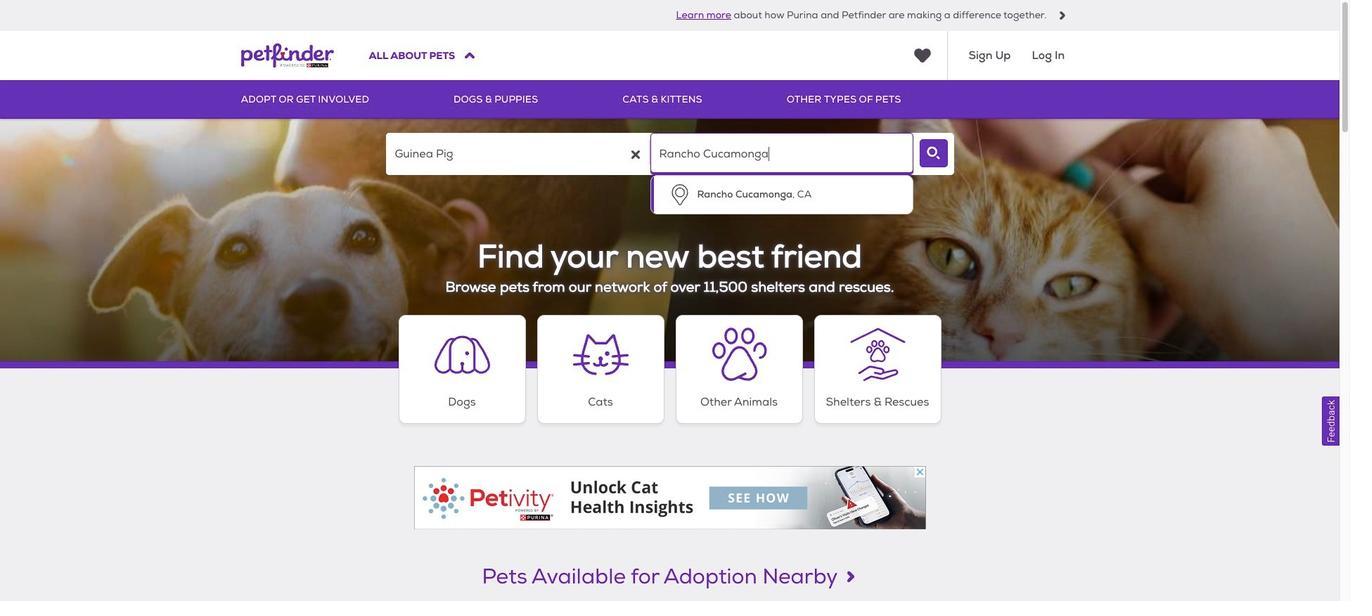 Task type: vqa. For each thing, say whether or not it's contained in the screenshot.
petfinder home IMAGE
no



Task type: locate. For each thing, give the bounding box(es) containing it.
petfinder logo image
[[241, 31, 334, 80]]

advertisement element
[[414, 466, 926, 529]]

Enter City, State, or ZIP text field
[[650, 133, 914, 175]]

primary element
[[241, 80, 1099, 119]]

9c2b2 image
[[1059, 11, 1067, 20]]

Search Terrier, Kitten, etc. text field
[[386, 133, 649, 175]]



